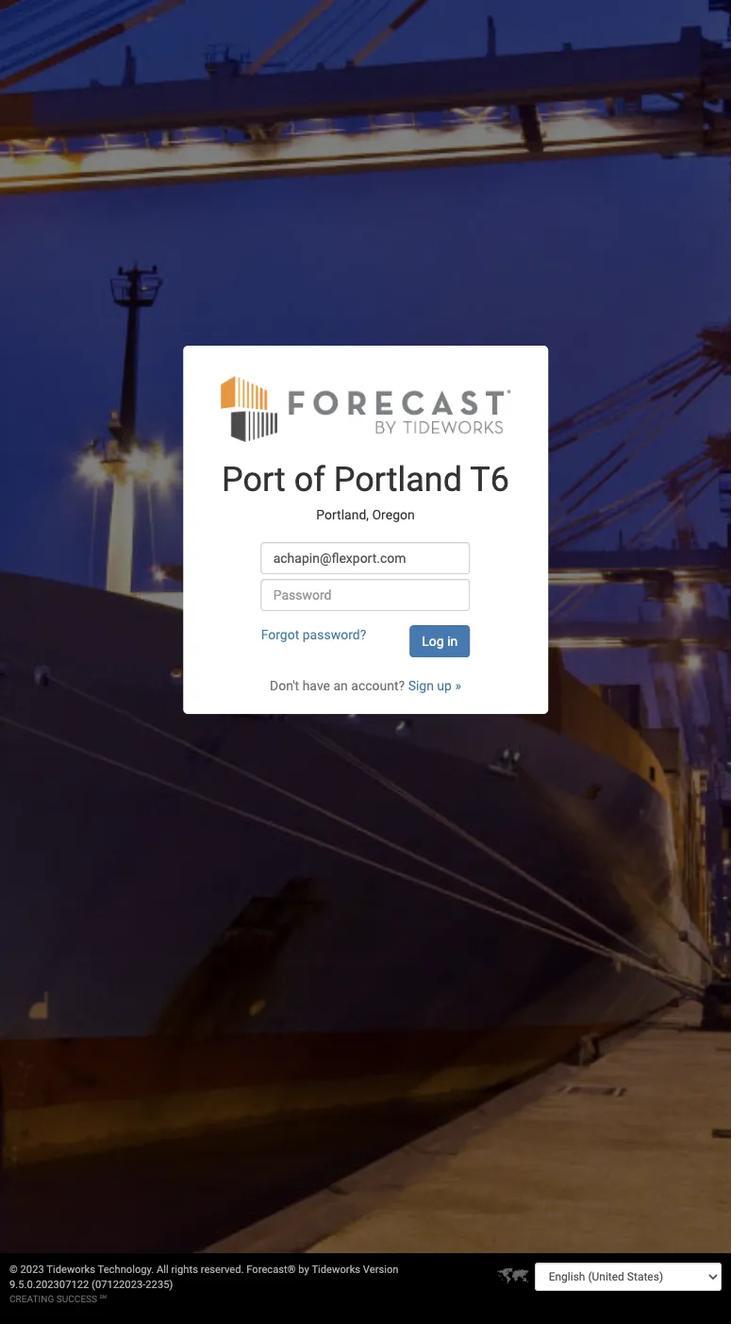 Task type: locate. For each thing, give the bounding box(es) containing it.
tideworks right by
[[312, 1264, 361, 1276]]

portland
[[334, 460, 463, 499]]

tideworks up 9.5.0.202307122
[[47, 1264, 95, 1276]]

(07122023-
[[92, 1279, 146, 1291]]

in
[[448, 634, 458, 649]]

by
[[299, 1264, 310, 1276]]

tideworks inside forecast® by tideworks version 9.5.0.202307122 (07122023-2235) creating success ℠
[[312, 1264, 361, 1276]]

success
[[56, 1294, 97, 1304]]

creating
[[9, 1294, 54, 1304]]

all
[[157, 1264, 169, 1276]]

»
[[456, 678, 462, 693]]

sign
[[409, 678, 434, 693]]

of
[[294, 460, 326, 499]]

Password password field
[[261, 579, 471, 611]]

tideworks
[[47, 1264, 95, 1276], [312, 1264, 361, 1276]]

1 tideworks from the left
[[47, 1264, 95, 1276]]

up
[[438, 678, 452, 693]]

9.5.0.202307122
[[9, 1279, 89, 1291]]

1 horizontal spatial tideworks
[[312, 1264, 361, 1276]]

have
[[303, 678, 331, 693]]

don't have an account? sign up »
[[270, 678, 462, 693]]

log in button
[[410, 625, 471, 657]]

0 horizontal spatial tideworks
[[47, 1264, 95, 1276]]

tideworks for 2023
[[47, 1264, 95, 1276]]

℠
[[100, 1294, 107, 1304]]

2 tideworks from the left
[[312, 1264, 361, 1276]]

forgot
[[261, 627, 300, 642]]

forecast®
[[247, 1264, 296, 1276]]



Task type: describe. For each thing, give the bounding box(es) containing it.
tideworks for by
[[312, 1264, 361, 1276]]

log
[[423, 634, 445, 649]]

forgot password? link
[[261, 627, 367, 642]]

2235)
[[146, 1279, 173, 1291]]

forgot password? log in
[[261, 627, 458, 649]]

an
[[334, 678, 348, 693]]

© 2023 tideworks technology. all rights reserved.
[[9, 1264, 247, 1276]]

password?
[[303, 627, 367, 642]]

©
[[9, 1264, 18, 1276]]

rights
[[171, 1264, 198, 1276]]

port
[[222, 460, 286, 499]]

forecast® by tideworks version 9.5.0.202307122 (07122023-2235) creating success ℠
[[9, 1264, 399, 1304]]

technology.
[[98, 1264, 154, 1276]]

2023
[[20, 1264, 44, 1276]]

oregon
[[373, 508, 415, 523]]

sign up » link
[[409, 678, 462, 693]]

account?
[[352, 678, 405, 693]]

t6
[[471, 460, 510, 499]]

don't
[[270, 678, 300, 693]]

port of portland t6 portland, oregon
[[222, 460, 510, 523]]

version
[[363, 1264, 399, 1276]]

reserved.
[[201, 1264, 244, 1276]]

portland,
[[317, 508, 369, 523]]

Email or username text field
[[261, 542, 471, 574]]

forecast® by tideworks image
[[221, 374, 511, 443]]



Task type: vqa. For each thing, say whether or not it's contained in the screenshot.
2nd Tideworks from right
yes



